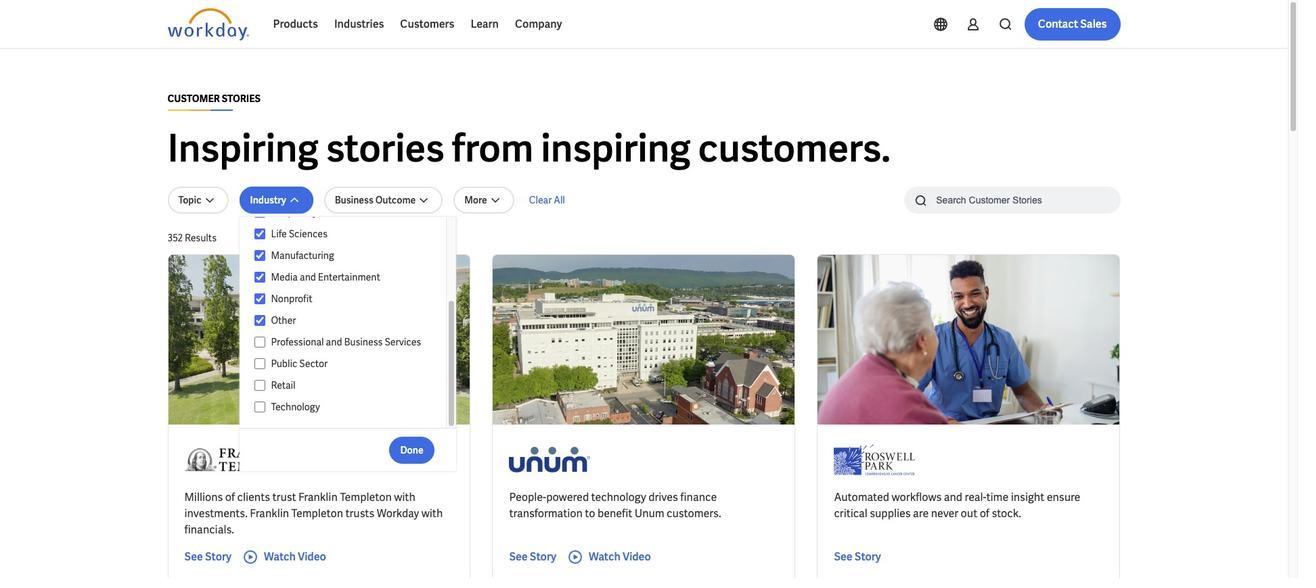 Task type: vqa. For each thing, say whether or not it's contained in the screenshot.
Adapt in the adapt to change and plan for what's next while maximizing uptime and profits with the help of accurate forecasting.
no



Task type: locate. For each thing, give the bounding box(es) containing it.
1 video from the left
[[298, 550, 326, 565]]

customers
[[400, 17, 454, 31]]

business up public sector link
[[344, 336, 383, 349]]

see down the financials.
[[184, 550, 203, 565]]

0 horizontal spatial story
[[205, 550, 232, 565]]

watch video for unum
[[589, 550, 651, 565]]

2 watch video link from the left
[[567, 550, 651, 566]]

of up the investments.
[[225, 491, 235, 505]]

templeton
[[340, 491, 392, 505], [291, 507, 343, 521]]

millions
[[184, 491, 223, 505]]

None checkbox
[[254, 206, 266, 219], [254, 293, 266, 305], [254, 336, 266, 349], [254, 358, 266, 370], [254, 401, 266, 414], [254, 206, 266, 219], [254, 293, 266, 305], [254, 336, 266, 349], [254, 358, 266, 370], [254, 401, 266, 414]]

other
[[271, 315, 296, 327]]

watch video down millions of clients trust franklin templeton with investments. franklin templeton trusts workday with financials.
[[264, 550, 326, 565]]

see story link down critical
[[834, 550, 881, 566]]

0 horizontal spatial watch video link
[[242, 550, 326, 566]]

1 horizontal spatial of
[[980, 507, 990, 521]]

nonprofit
[[271, 293, 312, 305]]

0 horizontal spatial watch
[[264, 550, 296, 565]]

watch
[[264, 550, 296, 565], [589, 550, 621, 565]]

2 horizontal spatial see story link
[[834, 550, 881, 566]]

0 horizontal spatial see story link
[[184, 550, 232, 566]]

2 see story from the left
[[509, 550, 556, 565]]

technology
[[271, 401, 320, 414]]

0 vertical spatial with
[[394, 491, 415, 505]]

industries button
[[326, 8, 392, 41]]

see down transformation
[[509, 550, 528, 565]]

manufacturing
[[271, 250, 334, 262]]

see story link for people-powered technology drives finance transformation to benefit unum customers.
[[509, 550, 556, 566]]

see story down the financials.
[[184, 550, 232, 565]]

1 see from the left
[[184, 550, 203, 565]]

3 story from the left
[[855, 550, 881, 565]]

business
[[335, 194, 374, 206], [344, 336, 383, 349]]

1 see story from the left
[[184, 550, 232, 565]]

2 see from the left
[[509, 550, 528, 565]]

watch down millions of clients trust franklin templeton with investments. franklin templeton trusts workday with financials.
[[264, 550, 296, 565]]

franklin templeton companies, llc image
[[184, 441, 304, 479]]

of right out
[[980, 507, 990, 521]]

never
[[931, 507, 959, 521]]

0 horizontal spatial video
[[298, 550, 326, 565]]

franklin
[[298, 491, 338, 505], [250, 507, 289, 521]]

contact
[[1038, 17, 1078, 31]]

0 vertical spatial business
[[335, 194, 374, 206]]

business up life sciences link
[[335, 194, 374, 206]]

None checkbox
[[254, 228, 266, 240], [254, 250, 266, 262], [254, 271, 266, 284], [254, 315, 266, 327], [254, 380, 266, 392], [254, 228, 266, 240], [254, 250, 266, 262], [254, 271, 266, 284], [254, 315, 266, 327], [254, 380, 266, 392]]

with up workday at the bottom of page
[[394, 491, 415, 505]]

financials.
[[184, 523, 234, 537]]

watch video down benefit
[[589, 550, 651, 565]]

watch for unum
[[589, 550, 621, 565]]

see story for people-powered technology drives finance transformation to benefit unum customers.
[[509, 550, 556, 565]]

and up public sector link
[[326, 336, 342, 349]]

stock.
[[992, 507, 1021, 521]]

1 vertical spatial and
[[326, 336, 342, 349]]

time
[[987, 491, 1009, 505]]

0 horizontal spatial franklin
[[250, 507, 289, 521]]

0 vertical spatial franklin
[[298, 491, 338, 505]]

video down millions of clients trust franklin templeton with investments. franklin templeton trusts workday with financials.
[[298, 550, 326, 565]]

media and entertainment
[[271, 271, 380, 284]]

franklin right trust
[[298, 491, 338, 505]]

products button
[[265, 8, 326, 41]]

1 vertical spatial with
[[421, 507, 443, 521]]

watch down benefit
[[589, 550, 621, 565]]

1 story from the left
[[205, 550, 232, 565]]

video down unum
[[623, 550, 651, 565]]

more button
[[454, 187, 514, 214]]

see story link
[[184, 550, 232, 566], [509, 550, 556, 566], [834, 550, 881, 566]]

2 horizontal spatial see
[[834, 550, 853, 565]]

2 horizontal spatial story
[[855, 550, 881, 565]]

0 horizontal spatial see story
[[184, 550, 232, 565]]

video
[[298, 550, 326, 565], [623, 550, 651, 565]]

see story link down transformation
[[509, 550, 556, 566]]

watch video link down benefit
[[567, 550, 651, 566]]

1 horizontal spatial and
[[326, 336, 342, 349]]

0 horizontal spatial see
[[184, 550, 203, 565]]

see down critical
[[834, 550, 853, 565]]

story down the financials.
[[205, 550, 232, 565]]

customer
[[168, 93, 220, 105]]

with
[[394, 491, 415, 505], [421, 507, 443, 521]]

templeton down trust
[[291, 507, 343, 521]]

2 horizontal spatial and
[[944, 491, 963, 505]]

3 see story from the left
[[834, 550, 881, 565]]

1 see story link from the left
[[184, 550, 232, 566]]

see story down critical
[[834, 550, 881, 565]]

customers.
[[698, 124, 891, 173], [667, 507, 721, 521]]

1 horizontal spatial franklin
[[298, 491, 338, 505]]

franklin down trust
[[250, 507, 289, 521]]

workday
[[377, 507, 419, 521]]

story
[[205, 550, 232, 565], [530, 550, 556, 565], [855, 550, 881, 565]]

1 vertical spatial of
[[980, 507, 990, 521]]

1 watch from the left
[[264, 550, 296, 565]]

watch video link down millions of clients trust franklin templeton with investments. franklin templeton trusts workday with financials.
[[242, 550, 326, 566]]

1 horizontal spatial watch video
[[589, 550, 651, 565]]

and inside automated workflows and real-time insight ensure critical supplies are never out of stock.
[[944, 491, 963, 505]]

3 see story link from the left
[[834, 550, 881, 566]]

2 story from the left
[[530, 550, 556, 565]]

life sciences
[[271, 228, 328, 240]]

1 vertical spatial business
[[344, 336, 383, 349]]

2 vertical spatial and
[[944, 491, 963, 505]]

stories
[[326, 124, 445, 173]]

0 horizontal spatial of
[[225, 491, 235, 505]]

3 see from the left
[[834, 550, 853, 565]]

and up 'never'
[[944, 491, 963, 505]]

watch video link
[[242, 550, 326, 566], [567, 550, 651, 566]]

manufacturing link
[[266, 248, 433, 264]]

video for unum
[[623, 550, 651, 565]]

0 horizontal spatial and
[[300, 271, 316, 284]]

story down transformation
[[530, 550, 556, 565]]

and
[[300, 271, 316, 284], [326, 336, 342, 349], [944, 491, 963, 505]]

1 horizontal spatial video
[[623, 550, 651, 565]]

2 watch from the left
[[589, 550, 621, 565]]

life
[[271, 228, 287, 240]]

2 horizontal spatial see story
[[834, 550, 881, 565]]

0 horizontal spatial watch video
[[264, 550, 326, 565]]

see story link down the financials.
[[184, 550, 232, 566]]

critical
[[834, 507, 868, 521]]

with right workday at the bottom of page
[[421, 507, 443, 521]]

1 horizontal spatial story
[[530, 550, 556, 565]]

services
[[385, 336, 421, 349]]

1 watch video link from the left
[[242, 550, 326, 566]]

2 see story link from the left
[[509, 550, 556, 566]]

watch for franklin
[[264, 550, 296, 565]]

Search Customer Stories text field
[[928, 188, 1094, 212]]

1 horizontal spatial see story
[[509, 550, 556, 565]]

1 horizontal spatial watch video link
[[567, 550, 651, 566]]

sciences
[[289, 228, 328, 240]]

1 horizontal spatial watch
[[589, 550, 621, 565]]

all
[[554, 194, 565, 206]]

and for professional
[[326, 336, 342, 349]]

real-
[[965, 491, 987, 505]]

see story down transformation
[[509, 550, 556, 565]]

professional and business services
[[271, 336, 421, 349]]

2 watch video from the left
[[589, 550, 651, 565]]

clear
[[529, 194, 552, 206]]

to
[[585, 507, 595, 521]]

1 horizontal spatial see story link
[[509, 550, 556, 566]]

hospitality link
[[266, 204, 433, 221]]

0 vertical spatial and
[[300, 271, 316, 284]]

0 vertical spatial of
[[225, 491, 235, 505]]

transformation
[[509, 507, 583, 521]]

0 horizontal spatial with
[[394, 491, 415, 505]]

unum image
[[509, 441, 591, 479]]

1 vertical spatial customers.
[[667, 507, 721, 521]]

watch video
[[264, 550, 326, 565], [589, 550, 651, 565]]

1 horizontal spatial see
[[509, 550, 528, 565]]

business outcome button
[[324, 187, 443, 214]]

2 video from the left
[[623, 550, 651, 565]]

roswell park comprehensive cancer center (roswell park cancer institute) image
[[834, 441, 915, 479]]

templeton up trusts
[[340, 491, 392, 505]]

technology link
[[266, 399, 433, 416]]

see
[[184, 550, 203, 565], [509, 550, 528, 565], [834, 550, 853, 565]]

industry
[[250, 194, 286, 206]]

learn button
[[463, 8, 507, 41]]

technology
[[591, 491, 646, 505]]

story down critical
[[855, 550, 881, 565]]

1 vertical spatial franklin
[[250, 507, 289, 521]]

of
[[225, 491, 235, 505], [980, 507, 990, 521]]

life sciences link
[[266, 226, 433, 242]]

company button
[[507, 8, 570, 41]]

1 watch video from the left
[[264, 550, 326, 565]]

inspiring
[[168, 124, 319, 173]]

outcome
[[375, 194, 416, 206]]

and down manufacturing
[[300, 271, 316, 284]]



Task type: describe. For each thing, give the bounding box(es) containing it.
inspiring
[[541, 124, 691, 173]]

watch video link for unum
[[567, 550, 651, 566]]

more
[[464, 194, 487, 206]]

drives
[[649, 491, 678, 505]]

352 results
[[168, 232, 217, 244]]

powered
[[546, 491, 589, 505]]

finance
[[681, 491, 717, 505]]

nonprofit link
[[266, 291, 433, 307]]

see for millions of clients trust franklin templeton with investments. franklin templeton trusts workday with financials.
[[184, 550, 203, 565]]

see story link for millions of clients trust franklin templeton with investments. franklin templeton trusts workday with financials.
[[184, 550, 232, 566]]

results
[[185, 232, 217, 244]]

352
[[168, 232, 183, 244]]

story for millions of clients trust franklin templeton with investments. franklin templeton trusts workday with financials.
[[205, 550, 232, 565]]

contact sales
[[1038, 17, 1107, 31]]

media and entertainment link
[[266, 269, 433, 286]]

supplies
[[870, 507, 911, 521]]

see for people-powered technology drives finance transformation to benefit unum customers.
[[509, 550, 528, 565]]

entertainment
[[318, 271, 380, 284]]

public
[[271, 358, 297, 370]]

customers button
[[392, 8, 463, 41]]

and for media
[[300, 271, 316, 284]]

people-powered technology drives finance transformation to benefit unum customers.
[[509, 491, 721, 521]]

are
[[913, 507, 929, 521]]

of inside automated workflows and real-time insight ensure critical supplies are never out of stock.
[[980, 507, 990, 521]]

from
[[452, 124, 534, 173]]

of inside millions of clients trust franklin templeton with investments. franklin templeton trusts workday with financials.
[[225, 491, 235, 505]]

watch video link for franklin
[[242, 550, 326, 566]]

out
[[961, 507, 978, 521]]

trusts
[[346, 507, 375, 521]]

go to the homepage image
[[168, 8, 249, 41]]

business inside button
[[335, 194, 374, 206]]

topic
[[178, 194, 201, 206]]

products
[[273, 17, 318, 31]]

people-
[[509, 491, 546, 505]]

investments.
[[184, 507, 248, 521]]

public sector link
[[266, 356, 433, 372]]

1 vertical spatial templeton
[[291, 507, 343, 521]]

0 vertical spatial customers.
[[698, 124, 891, 173]]

retail link
[[266, 378, 433, 394]]

stories
[[222, 93, 261, 105]]

millions of clients trust franklin templeton with investments. franklin templeton trusts workday with financials.
[[184, 491, 443, 537]]

contact sales link
[[1025, 8, 1121, 41]]

clear all
[[529, 194, 565, 206]]

automated
[[834, 491, 890, 505]]

media
[[271, 271, 298, 284]]

video for franklin
[[298, 550, 326, 565]]

business inside "link"
[[344, 336, 383, 349]]

done button
[[390, 437, 434, 464]]

ensure
[[1047, 491, 1081, 505]]

clear all button
[[525, 187, 569, 214]]

watch video for franklin
[[264, 550, 326, 565]]

0 vertical spatial templeton
[[340, 491, 392, 505]]

company
[[515, 17, 562, 31]]

sales
[[1081, 17, 1107, 31]]

professional and business services link
[[266, 334, 433, 351]]

customer stories
[[168, 93, 261, 105]]

done
[[400, 444, 423, 457]]

professional
[[271, 336, 324, 349]]

business outcome
[[335, 194, 416, 206]]

see story for millions of clients trust franklin templeton with investments. franklin templeton trusts workday with financials.
[[184, 550, 232, 565]]

story for people-powered technology drives finance transformation to benefit unum customers.
[[530, 550, 556, 565]]

public sector
[[271, 358, 328, 370]]

topic button
[[168, 187, 229, 214]]

inspiring stories from inspiring customers.
[[168, 124, 891, 173]]

clients
[[237, 491, 270, 505]]

trust
[[272, 491, 296, 505]]

benefit
[[598, 507, 633, 521]]

unum
[[635, 507, 665, 521]]

learn
[[471, 17, 499, 31]]

customers. inside the people-powered technology drives finance transformation to benefit unum customers.
[[667, 507, 721, 521]]

retail
[[271, 380, 296, 392]]

workflows
[[892, 491, 942, 505]]

1 horizontal spatial with
[[421, 507, 443, 521]]

insight
[[1011, 491, 1045, 505]]

industries
[[334, 17, 384, 31]]

other link
[[266, 313, 433, 329]]

industry button
[[239, 187, 313, 214]]

sector
[[299, 358, 328, 370]]

automated workflows and real-time insight ensure critical supplies are never out of stock.
[[834, 491, 1081, 521]]

hospitality
[[271, 206, 317, 219]]



